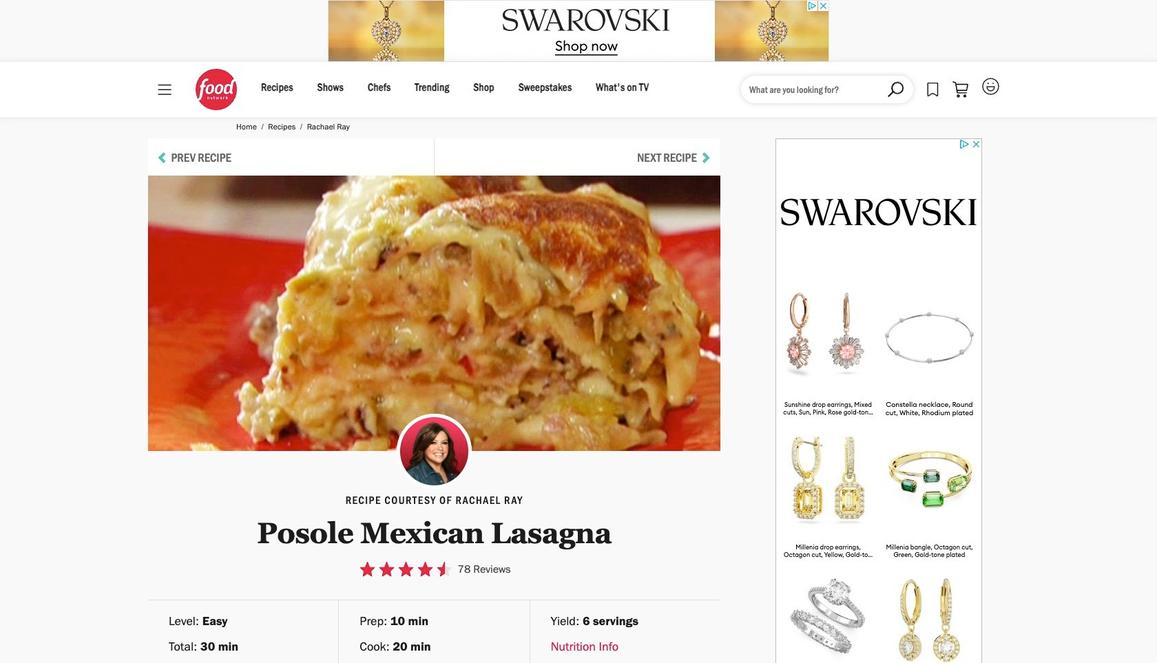 Task type: describe. For each thing, give the bounding box(es) containing it.
site search input text field
[[741, 76, 913, 103]]

main menu image
[[158, 84, 172, 95]]

saves image
[[927, 82, 939, 97]]

shopping list image
[[953, 81, 968, 98]]



Task type: locate. For each thing, give the bounding box(es) containing it.
0 vertical spatial advertisement element
[[328, 0, 829, 62]]

1 vertical spatial advertisement element
[[775, 139, 982, 663]]

01:49 image
[[148, 99, 721, 528]]

go to home page image
[[196, 69, 237, 110]]

submit site search image
[[887, 82, 903, 97]]

advertisement element
[[328, 0, 829, 62], [775, 139, 982, 663]]

user profile menu image
[[982, 78, 999, 95]]



Task type: vqa. For each thing, say whether or not it's contained in the screenshot.
Shopping List image
yes



